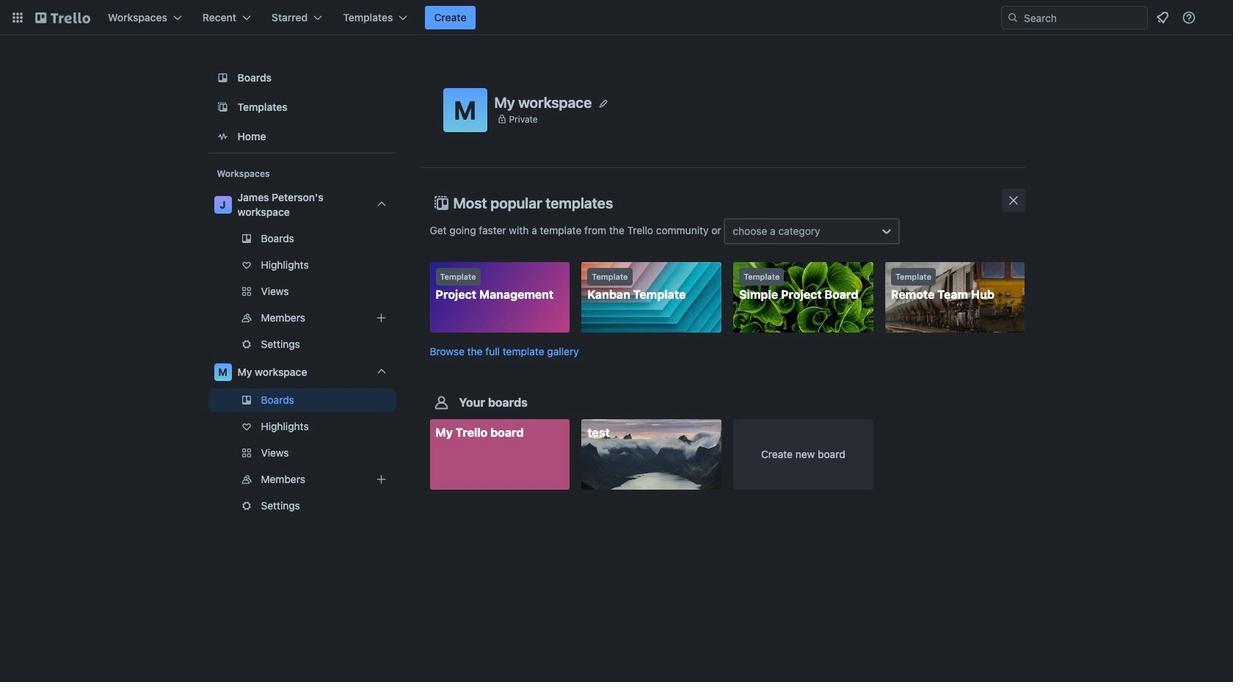 Task type: describe. For each thing, give the bounding box(es) containing it.
Search field
[[1019, 7, 1148, 28]]

home image
[[214, 128, 232, 145]]

gary orlando (garyorlando) image
[[1207, 9, 1225, 26]]

template board image
[[214, 98, 232, 116]]

back to home image
[[35, 6, 90, 29]]

search image
[[1008, 12, 1019, 24]]

open information menu image
[[1182, 10, 1197, 25]]

primary element
[[0, 0, 1234, 35]]

board image
[[214, 69, 232, 87]]



Task type: locate. For each thing, give the bounding box(es) containing it.
0 notifications image
[[1155, 9, 1172, 26]]

add image
[[373, 471, 390, 488]]

add image
[[373, 309, 390, 327]]



Task type: vqa. For each thing, say whether or not it's contained in the screenshot.
template board image at the left top
yes



